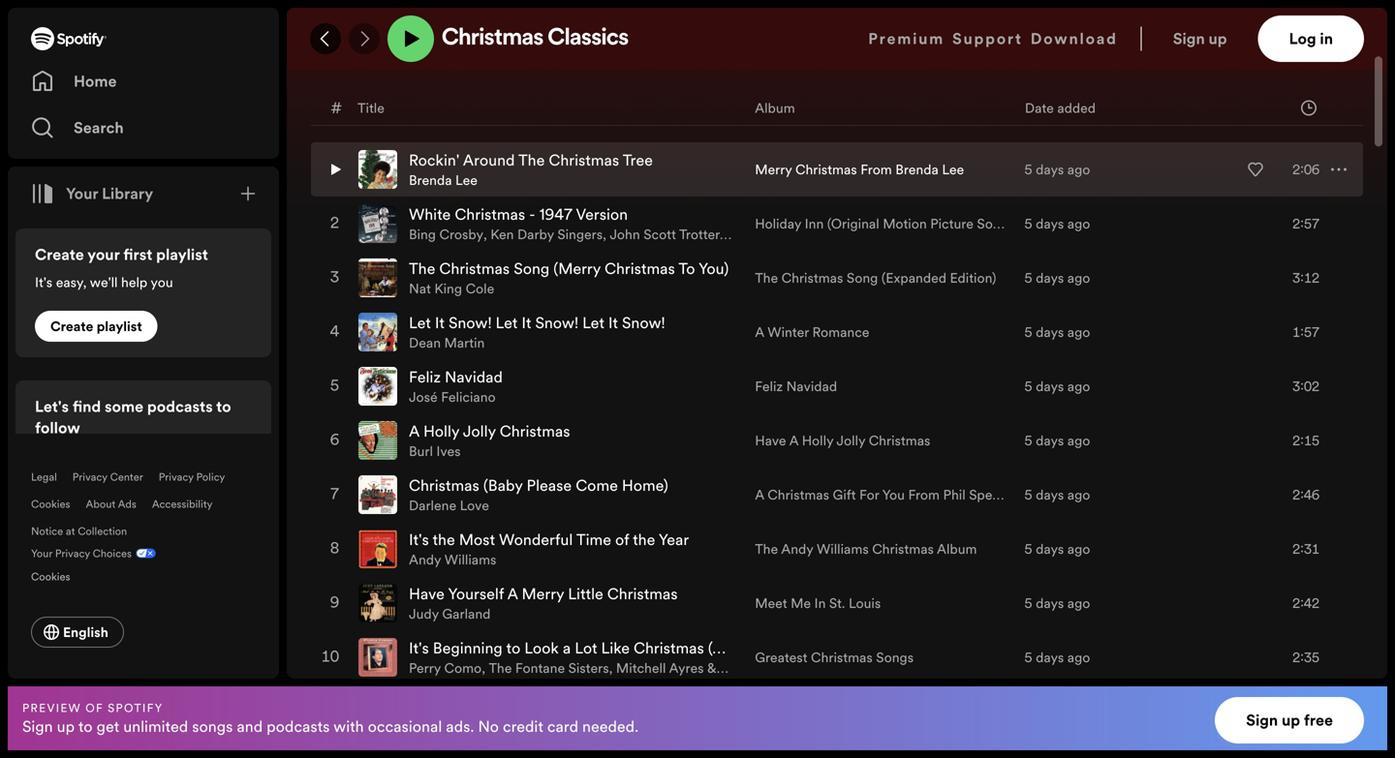 Task type: locate. For each thing, give the bounding box(es) containing it.
0 vertical spatial have
[[755, 432, 786, 450]]

john
[[610, 225, 640, 244]]

1 horizontal spatial brenda
[[896, 160, 939, 179]]

brenda up white
[[409, 171, 452, 189]]

2 5 from the top
[[1025, 215, 1033, 233]]

andy up judy
[[409, 551, 441, 569]]

ago for burl
[[1068, 432, 1091, 450]]

brenda
[[896, 160, 939, 179], [409, 171, 452, 189]]

2 horizontal spatial it
[[608, 313, 618, 334]]

sign inside sign up free button
[[1246, 710, 1278, 732]]

snow! down the cole
[[449, 313, 492, 334]]

privacy center
[[72, 470, 143, 485]]

privacy for privacy policy
[[159, 470, 194, 485]]

some
[[105, 396, 144, 418]]

9 5 days ago from the top
[[1025, 594, 1091, 613]]

your library button
[[23, 174, 161, 213]]

josé
[[409, 388, 438, 407]]

5 days ago for burl
[[1025, 432, 1091, 450]]

orchestra for crosby
[[445, 244, 506, 262]]

sisters
[[568, 659, 609, 678]]

1 vertical spatial create
[[50, 317, 93, 336]]

it's left easy,
[[35, 273, 53, 292]]

5 for the christmas song (merry christmas to you)
[[1025, 269, 1033, 287]]

privacy down at
[[55, 547, 90, 561]]

song down the darby at left top
[[514, 258, 550, 280]]

0 horizontal spatial podcasts
[[147, 396, 213, 418]]

create up easy,
[[35, 244, 84, 266]]

cookies link down your privacy choices
[[31, 565, 86, 586]]

premium button
[[868, 16, 945, 62]]

7 ago from the top
[[1068, 486, 1091, 504]]

0 horizontal spatial williams
[[445, 551, 497, 569]]

navidad
[[445, 367, 503, 388], [786, 377, 837, 396]]

1 horizontal spatial jolly
[[837, 432, 865, 450]]

josé feliciano link
[[409, 388, 496, 407]]

come
[[576, 475, 618, 497]]

1 vertical spatial podcasts
[[267, 716, 330, 738]]

orchestra
[[445, 244, 506, 262], [422, 678, 483, 696]]

1 horizontal spatial podcasts
[[267, 716, 330, 738]]

the for (merry
[[409, 258, 435, 280]]

orchestra inside the mitchell ayres & h is orchestra
[[422, 678, 483, 696]]

5 days ago for tree
[[1025, 160, 1091, 179]]

days for home)
[[1036, 486, 1064, 504]]

navidad for feliz navidad
[[786, 377, 837, 396]]

5 for let it snow! let it snow! let it snow!
[[1025, 323, 1033, 342]]

ago for time
[[1068, 540, 1091, 559]]

it down king
[[435, 313, 445, 334]]

burl
[[409, 442, 433, 461]]

merry down # row
[[755, 160, 792, 179]]

the down bing
[[409, 258, 435, 280]]

john scott trotter & his orchestra
[[409, 225, 720, 262]]

10 5 from the top
[[1025, 649, 1033, 667]]

rockin' around the christmas tree cell
[[359, 143, 661, 196]]

cole
[[466, 280, 494, 298]]

playlist up the you
[[156, 244, 208, 266]]

williams
[[817, 540, 869, 559], [445, 551, 497, 569]]

0 horizontal spatial brenda
[[409, 171, 452, 189]]

2:57
[[1293, 215, 1320, 233]]

ago for christmas
[[1068, 269, 1091, 287]]

7 5 from the top
[[1025, 486, 1033, 504]]

5 ago from the top
[[1068, 377, 1091, 396]]

a
[[755, 323, 764, 342], [409, 421, 419, 442], [789, 432, 799, 450], [507, 584, 518, 605]]

1 vertical spatial it's
[[409, 530, 429, 551]]

feliz navidad link down winter at the top right of page
[[755, 377, 837, 396]]

from
[[861, 160, 892, 179]]

occasional
[[368, 716, 442, 738]]

orchestra right is
[[422, 678, 483, 696]]

your
[[87, 244, 120, 266]]

holly
[[423, 421, 459, 442], [802, 432, 834, 450]]

podcasts right and at the bottom left
[[267, 716, 330, 738]]

feliz navidad link down martin at the top left
[[409, 367, 503, 388]]

it's inside "create your first playlist it's easy, we'll help you"
[[35, 273, 53, 292]]

your down notice on the left
[[31, 547, 52, 561]]

, left john
[[603, 225, 606, 244]]

notice at collection link
[[31, 524, 127, 539]]

0 vertical spatial create
[[35, 244, 84, 266]]

0 vertical spatial &
[[409, 244, 418, 262]]

ago for little
[[1068, 594, 1091, 613]]

christmas
[[442, 27, 544, 50], [549, 150, 619, 171], [796, 160, 857, 179], [455, 204, 525, 225], [439, 258, 510, 280], [605, 258, 675, 280], [782, 269, 843, 287], [500, 421, 570, 442], [869, 432, 931, 450], [409, 475, 479, 497], [872, 540, 934, 559], [607, 584, 678, 605], [811, 649, 873, 667]]

0 vertical spatial merry
[[755, 160, 792, 179]]

0 horizontal spatial up
[[57, 716, 75, 738]]

1 horizontal spatial merry
[[755, 160, 792, 179]]

0 vertical spatial your
[[66, 183, 98, 204]]

1 horizontal spatial andy
[[781, 540, 813, 559]]

2 5 days ago from the top
[[1025, 215, 1091, 233]]

& left h
[[707, 659, 717, 678]]

days
[[1036, 160, 1064, 179], [1036, 215, 1064, 233], [1036, 269, 1064, 287], [1036, 323, 1064, 342], [1036, 377, 1064, 396], [1036, 432, 1064, 450], [1036, 486, 1064, 504], [1036, 540, 1064, 559], [1036, 594, 1064, 613], [1036, 649, 1064, 667]]

navidad for feliz navidad josé feliciano
[[445, 367, 503, 388]]

0 horizontal spatial lee
[[455, 171, 478, 189]]

cell containing perry como
[[359, 632, 740, 696]]

5 days ago
[[1025, 160, 1091, 179], [1025, 215, 1091, 233], [1025, 269, 1091, 287], [1025, 323, 1091, 342], [1025, 377, 1091, 396], [1025, 432, 1091, 450], [1025, 486, 1091, 504], [1025, 540, 1091, 559], [1025, 594, 1091, 613], [1025, 649, 1091, 667]]

0 vertical spatial album
[[755, 99, 795, 117]]

0 horizontal spatial merry
[[522, 584, 564, 605]]

1 horizontal spatial to
[[216, 396, 231, 418]]

6 days from the top
[[1036, 432, 1064, 450]]

snow! down the christmas song (merry christmas to you) nat king cole
[[622, 313, 665, 334]]

duration image
[[1301, 100, 1317, 116]]

ads.
[[446, 716, 474, 738]]

martin
[[444, 334, 485, 352]]

up left get
[[57, 716, 75, 738]]

2 horizontal spatial snow!
[[622, 313, 665, 334]]

0 horizontal spatial feliz navidad link
[[409, 367, 503, 388]]

4 5 days ago from the top
[[1025, 323, 1091, 342]]

8 5 from the top
[[1025, 540, 1033, 559]]

up for sign up free
[[1282, 710, 1300, 732]]

it's the most wonderful time of the year link
[[409, 530, 689, 551]]

9 5 from the top
[[1025, 594, 1033, 613]]

williams up st.
[[817, 540, 869, 559]]

2 cookies from the top
[[31, 570, 70, 584]]

0 horizontal spatial sign
[[22, 716, 53, 738]]

5
[[1025, 160, 1033, 179], [1025, 215, 1033, 233], [1025, 269, 1033, 287], [1025, 323, 1033, 342], [1025, 377, 1033, 396], [1025, 432, 1033, 450], [1025, 486, 1033, 504], [1025, 540, 1033, 559], [1025, 594, 1033, 613], [1025, 649, 1033, 667]]

cookies up notice on the left
[[31, 497, 70, 512]]

1 horizontal spatial up
[[1209, 28, 1227, 49]]

3 it from the left
[[608, 313, 618, 334]]

1 horizontal spatial it's
[[409, 530, 429, 551]]

home link
[[31, 62, 256, 101]]

jolly inside a holly jolly christmas burl ives
[[463, 421, 496, 442]]

0 horizontal spatial let
[[409, 313, 431, 334]]

0 horizontal spatial jolly
[[463, 421, 496, 442]]

5 for a holly jolly christmas
[[1025, 432, 1033, 450]]

1 horizontal spatial navidad
[[786, 377, 837, 396]]

1 vertical spatial have
[[409, 584, 445, 605]]

of right time
[[615, 530, 629, 551]]

the up "meet"
[[755, 540, 778, 559]]

0 vertical spatial cookies
[[31, 497, 70, 512]]

the right around
[[518, 150, 545, 171]]

feliciano
[[441, 388, 496, 407]]

bing
[[409, 225, 436, 244]]

up left free
[[1282, 710, 1300, 732]]

4 ago from the top
[[1068, 323, 1091, 342]]

song left (expanded in the top of the page
[[847, 269, 878, 287]]

merry christmas from brenda lee link
[[755, 160, 964, 179]]

ives
[[436, 442, 461, 461]]

songs
[[192, 716, 233, 738]]

have a holly jolly christmas link
[[755, 432, 931, 450]]

1 vertical spatial to
[[78, 716, 93, 738]]

0 horizontal spatial &
[[409, 244, 418, 262]]

holly inside a holly jolly christmas burl ives
[[423, 421, 459, 442]]

0 vertical spatial it's
[[35, 273, 53, 292]]

3 5 days ago from the top
[[1025, 269, 1091, 287]]

0 horizontal spatial it
[[435, 313, 445, 334]]

navidad inside feliz navidad josé feliciano
[[445, 367, 503, 388]]

andy
[[781, 540, 813, 559], [409, 551, 441, 569]]

up inside top bar and user menu element
[[1209, 28, 1227, 49]]

privacy up about
[[72, 470, 107, 485]]

a left winter at the top right of page
[[755, 323, 764, 342]]

1 days from the top
[[1036, 160, 1064, 179]]

it's inside it's the most wonderful time of the year andy williams
[[409, 530, 429, 551]]

song inside the christmas song (merry christmas to you) nat king cole
[[514, 258, 550, 280]]

brenda lee link
[[409, 171, 478, 189]]

8 ago from the top
[[1068, 540, 1091, 559]]

8 days from the top
[[1036, 540, 1064, 559]]

feliz for feliz navidad
[[755, 377, 783, 396]]

1 horizontal spatial &
[[707, 659, 717, 678]]

the right you)
[[755, 269, 778, 287]]

your privacy choices
[[31, 547, 132, 561]]

1 horizontal spatial snow!
[[535, 313, 579, 334]]

1 horizontal spatial lee
[[942, 160, 964, 179]]

privacy center link
[[72, 470, 143, 485]]

2 horizontal spatial sign
[[1246, 710, 1278, 732]]

1 vertical spatial your
[[31, 547, 52, 561]]

white christmas - 1947 version link
[[409, 204, 628, 225]]

2 it from the left
[[522, 313, 531, 334]]

1 horizontal spatial feliz
[[755, 377, 783, 396]]

5 days ago for christmas
[[1025, 269, 1091, 287]]

let down the christmas song (merry christmas to you) nat king cole
[[582, 313, 605, 334]]

ago for home)
[[1068, 486, 1091, 504]]

it's
[[35, 273, 53, 292], [409, 530, 429, 551]]

a right yourself
[[507, 584, 518, 605]]

spotify image
[[31, 27, 107, 50]]

days for burl
[[1036, 432, 1064, 450]]

days for it
[[1036, 323, 1064, 342]]

feliz down winter at the top right of page
[[755, 377, 783, 396]]

4 5 from the top
[[1025, 323, 1033, 342]]

1 vertical spatial cookies
[[31, 570, 70, 584]]

2 horizontal spatial let
[[582, 313, 605, 334]]

andy up me
[[781, 540, 813, 559]]

scott
[[644, 225, 676, 244]]

your left library at the top of the page
[[66, 183, 98, 204]]

0 horizontal spatial of
[[85, 700, 104, 716]]

have a holly jolly christmas
[[755, 432, 931, 450]]

0 horizontal spatial have
[[409, 584, 445, 605]]

cookies link up notice on the left
[[31, 497, 70, 512]]

a down josé
[[409, 421, 419, 442]]

create inside "create your first playlist it's easy, we'll help you"
[[35, 244, 84, 266]]

top bar and user menu element
[[287, 8, 1388, 70]]

white
[[409, 204, 451, 225]]

of left spotify
[[85, 700, 104, 716]]

5 for christmas (baby please come home)
[[1025, 486, 1033, 504]]

5 5 days ago from the top
[[1025, 377, 1091, 396]]

3 5 from the top
[[1025, 269, 1033, 287]]

sign up free button
[[1215, 698, 1364, 744]]

7 days from the top
[[1036, 486, 1064, 504]]

ken darby singers link
[[491, 225, 603, 244]]

date
[[1025, 99, 1054, 117]]

the left most in the left bottom of the page
[[433, 530, 455, 551]]

0 vertical spatial orchestra
[[445, 244, 506, 262]]

have down feliz navidad
[[755, 432, 786, 450]]

1 vertical spatial &
[[707, 659, 717, 678]]

1 vertical spatial playlist
[[97, 317, 142, 336]]

3 let from the left
[[582, 313, 605, 334]]

the christmas song (expanded edition)
[[755, 269, 997, 287]]

podcasts inside preview of spotify sign up to get unlimited songs and podcasts with occasional ads. no credit card needed.
[[267, 716, 330, 738]]

snow! down 'the christmas song (merry christmas to you)' cell
[[535, 313, 579, 334]]

0 vertical spatial cookies link
[[31, 497, 70, 512]]

0 horizontal spatial andy
[[409, 551, 441, 569]]

0 horizontal spatial navidad
[[445, 367, 503, 388]]

5 5 from the top
[[1025, 377, 1033, 396]]

williams up yourself
[[445, 551, 497, 569]]

first
[[123, 244, 152, 266]]

7 5 days ago from the top
[[1025, 486, 1091, 504]]

& left his
[[409, 244, 418, 262]]

have yourself a merry little christmas judy garland
[[409, 584, 678, 624]]

1 5 days ago from the top
[[1025, 160, 1091, 179]]

your for your library
[[66, 183, 98, 204]]

0 horizontal spatial playlist
[[97, 317, 142, 336]]

1 vertical spatial merry
[[522, 584, 564, 605]]

2 days from the top
[[1036, 215, 1064, 233]]

it's the most wonderful time of the year cell
[[359, 523, 697, 576]]

christmas classics
[[442, 27, 629, 50]]

merry left the little
[[522, 584, 564, 605]]

judy
[[409, 605, 439, 624]]

8 5 days ago from the top
[[1025, 540, 1091, 559]]

0 horizontal spatial the
[[433, 530, 455, 551]]

to left get
[[78, 716, 93, 738]]

greatest christmas songs
[[755, 649, 914, 667]]

1 horizontal spatial sign
[[1173, 28, 1205, 49]]

have inside have yourself a merry little christmas judy garland
[[409, 584, 445, 605]]

3 ago from the top
[[1068, 269, 1091, 287]]

cell
[[359, 632, 740, 696]]

the inside the christmas song (merry christmas to you) nat king cole
[[409, 258, 435, 280]]

song
[[514, 258, 550, 280], [847, 269, 878, 287]]

to up policy
[[216, 396, 231, 418]]

let down nat
[[409, 313, 431, 334]]

brenda right 'from'
[[896, 160, 939, 179]]

darby
[[517, 225, 554, 244]]

2:06
[[1293, 160, 1320, 179]]

have for a
[[755, 432, 786, 450]]

2 horizontal spatial up
[[1282, 710, 1300, 732]]

5 for rockin' around the christmas tree
[[1025, 160, 1033, 179]]

6 5 days ago from the top
[[1025, 432, 1091, 450]]

0 vertical spatial of
[[615, 530, 629, 551]]

your inside button
[[66, 183, 98, 204]]

a holly jolly christmas link
[[409, 421, 570, 442]]

1 horizontal spatial the
[[633, 530, 655, 551]]

spotify
[[108, 700, 163, 716]]

notice at collection
[[31, 524, 127, 539]]

duration element
[[1301, 100, 1317, 116]]

holly down josé feliciano "link"
[[423, 421, 459, 442]]

2:06 cell
[[1248, 143, 1347, 196]]

9 ago from the top
[[1068, 594, 1091, 613]]

1 horizontal spatial of
[[615, 530, 629, 551]]

1 let from the left
[[409, 313, 431, 334]]

1 ago from the top
[[1068, 160, 1091, 179]]

merry
[[755, 160, 792, 179], [522, 584, 564, 605]]

please
[[527, 475, 572, 497]]

2 the from the left
[[633, 530, 655, 551]]

christmas (baby please come home) cell
[[359, 469, 676, 521]]

get
[[97, 716, 119, 738]]

rockin'
[[409, 150, 460, 171]]

navidad down a winter romance
[[786, 377, 837, 396]]

orchestra inside john scott trotter & his orchestra
[[445, 244, 506, 262]]

christmas inside top bar and user menu element
[[442, 27, 544, 50]]

0 horizontal spatial feliz
[[409, 367, 441, 388]]

playlist down help
[[97, 317, 142, 336]]

sign for sign up
[[1173, 28, 1205, 49]]

1 vertical spatial orchestra
[[422, 678, 483, 696]]

1 horizontal spatial your
[[66, 183, 98, 204]]

0 horizontal spatial song
[[514, 258, 550, 280]]

1 it from the left
[[435, 313, 445, 334]]

0 vertical spatial playlist
[[156, 244, 208, 266]]

mitchell
[[616, 659, 666, 678]]

brenda inside rockin' around the christmas tree brenda lee
[[409, 171, 452, 189]]

cookies down your privacy choices
[[31, 570, 70, 584]]

1 vertical spatial album
[[937, 540, 977, 559]]

a inside have yourself a merry little christmas judy garland
[[507, 584, 518, 605]]

holly down feliz navidad
[[802, 432, 834, 450]]

notice
[[31, 524, 63, 539]]

1 cookies link from the top
[[31, 497, 70, 512]]

up
[[1209, 28, 1227, 49], [1282, 710, 1300, 732], [57, 716, 75, 738]]

a inside a holly jolly christmas burl ives
[[409, 421, 419, 442]]

sign inside sign up button
[[1173, 28, 1205, 49]]

5 days ago for home)
[[1025, 486, 1091, 504]]

4 days from the top
[[1036, 323, 1064, 342]]

it down 'the christmas song (merry christmas to you)' cell
[[522, 313, 531, 334]]

0 horizontal spatial snow!
[[449, 313, 492, 334]]

podcasts right some in the left of the page
[[147, 396, 213, 418]]

privacy up accessibility
[[159, 470, 194, 485]]

2 snow! from the left
[[535, 313, 579, 334]]

0 horizontal spatial your
[[31, 547, 52, 561]]

h
[[720, 659, 730, 678]]

1 vertical spatial cookies link
[[31, 565, 86, 586]]

2:15
[[1293, 432, 1320, 450]]

1 horizontal spatial it
[[522, 313, 531, 334]]

create inside button
[[50, 317, 93, 336]]

garland
[[442, 605, 491, 624]]

it down the christmas song (merry christmas to you) nat king cole
[[608, 313, 618, 334]]

it's down darlene
[[409, 530, 429, 551]]

have down andy williams link on the bottom left of the page
[[409, 584, 445, 605]]

the christmas song (merry christmas to you) cell
[[359, 252, 737, 304]]

1 horizontal spatial playlist
[[156, 244, 208, 266]]

0 vertical spatial podcasts
[[147, 396, 213, 418]]

a holly jolly christmas burl ives
[[409, 421, 570, 461]]

1 horizontal spatial album
[[937, 540, 977, 559]]

0 horizontal spatial to
[[78, 716, 93, 738]]

white christmas - 1947 version cell
[[359, 198, 740, 262]]

english
[[63, 624, 108, 642]]

6 5 from the top
[[1025, 432, 1033, 450]]

merry inside have yourself a merry little christmas judy garland
[[522, 584, 564, 605]]

the for (expanded
[[755, 269, 778, 287]]

0 horizontal spatial it's
[[35, 273, 53, 292]]

bing crosby , ken darby singers ,
[[409, 225, 610, 244]]

ago
[[1068, 160, 1091, 179], [1068, 215, 1091, 233], [1068, 269, 1091, 287], [1068, 323, 1091, 342], [1068, 377, 1091, 396], [1068, 432, 1091, 450], [1068, 486, 1091, 504], [1068, 540, 1091, 559], [1068, 594, 1091, 613], [1068, 649, 1091, 667]]

1 horizontal spatial have
[[755, 432, 786, 450]]

10 5 days ago from the top
[[1025, 649, 1091, 667]]

up left log
[[1209, 28, 1227, 49]]

the left year
[[633, 530, 655, 551]]

1 5 from the top
[[1025, 160, 1033, 179]]

1 horizontal spatial let
[[496, 313, 518, 334]]

0 horizontal spatial holly
[[423, 421, 459, 442]]

0 horizontal spatial album
[[755, 99, 795, 117]]

jolly down feliz navidad
[[837, 432, 865, 450]]

preview
[[22, 700, 81, 716]]

feliz inside feliz navidad josé feliciano
[[409, 367, 441, 388]]

5 for have yourself a merry little christmas
[[1025, 594, 1033, 613]]

-
[[529, 204, 536, 225]]

0 vertical spatial to
[[216, 396, 231, 418]]

5 for white christmas - 1947 version
[[1025, 215, 1033, 233]]

romance
[[813, 323, 870, 342]]

2 ago from the top
[[1068, 215, 1091, 233]]

winter
[[768, 323, 809, 342]]

1 horizontal spatial song
[[847, 269, 878, 287]]

9 days from the top
[[1036, 594, 1064, 613]]

1 vertical spatial of
[[85, 700, 104, 716]]

let right martin at the top left
[[496, 313, 518, 334]]

orchestra up the cole
[[445, 244, 506, 262]]

6 ago from the top
[[1068, 432, 1091, 450]]

about ads link
[[86, 497, 136, 512]]

king
[[434, 280, 462, 298]]

feliz down dean
[[409, 367, 441, 388]]

privacy for privacy center
[[72, 470, 107, 485]]

jolly down feliciano
[[463, 421, 496, 442]]

create down easy,
[[50, 317, 93, 336]]

navidad down martin at the top left
[[445, 367, 503, 388]]

3 days from the top
[[1036, 269, 1064, 287]]



Task type: vqa. For each thing, say whether or not it's contained in the screenshot.


Task type: describe. For each thing, give the bounding box(es) containing it.
5 for it's the most wonderful time of the year
[[1025, 540, 1033, 559]]

1 snow! from the left
[[449, 313, 492, 334]]

follow
[[35, 418, 80, 439]]

have for yourself
[[409, 584, 445, 605]]

create for playlist
[[50, 317, 93, 336]]

christmas inside rockin' around the christmas tree brenda lee
[[549, 150, 619, 171]]

3:02
[[1293, 377, 1320, 396]]

days for time
[[1036, 540, 1064, 559]]

1 the from the left
[[433, 530, 455, 551]]

up inside preview of spotify sign up to get unlimited songs and podcasts with occasional ads. no credit card needed.
[[57, 716, 75, 738]]

easy,
[[56, 273, 87, 292]]

st.
[[829, 594, 845, 613]]

christmas inside a holly jolly christmas burl ives
[[500, 421, 570, 442]]

choices
[[93, 547, 132, 561]]

year
[[659, 530, 689, 551]]

the christmas song (expanded edition) link
[[755, 269, 997, 287]]

andy inside it's the most wonderful time of the year andy williams
[[409, 551, 441, 569]]

library
[[102, 183, 153, 204]]

3:12
[[1293, 269, 1320, 287]]

around
[[463, 150, 515, 171]]

christmas inside christmas (baby please come home) darlene love
[[409, 475, 479, 497]]

& inside john scott trotter & his orchestra
[[409, 244, 418, 262]]

days for little
[[1036, 594, 1064, 613]]

download button
[[1031, 16, 1118, 62]]

5 days ago for time
[[1025, 540, 1091, 559]]

10 ago from the top
[[1068, 649, 1091, 667]]

darlene love link
[[409, 497, 489, 515]]

2 let from the left
[[496, 313, 518, 334]]

tree
[[623, 150, 653, 171]]

privacy policy
[[159, 470, 225, 485]]

, left "mitchell"
[[609, 659, 613, 678]]

home)
[[622, 475, 668, 497]]

feliz for feliz navidad josé feliciano
[[409, 367, 441, 388]]

legal
[[31, 470, 57, 485]]

date added
[[1025, 99, 1096, 117]]

a down feliz navidad
[[789, 432, 799, 450]]

of inside it's the most wonderful time of the year andy williams
[[615, 530, 629, 551]]

sign for sign up free
[[1246, 710, 1278, 732]]

go forward image
[[357, 31, 372, 47]]

the for christmas
[[755, 540, 778, 559]]

center
[[110, 470, 143, 485]]

songs
[[876, 649, 914, 667]]

card
[[547, 716, 578, 738]]

love
[[460, 497, 489, 515]]

classics
[[548, 27, 629, 50]]

album inside # row
[[755, 99, 795, 117]]

create for your
[[35, 244, 84, 266]]

greatest
[[755, 649, 808, 667]]

the andy williams christmas album
[[755, 540, 977, 559]]

his
[[422, 244, 441, 262]]

10 days from the top
[[1036, 649, 1064, 667]]

3 snow! from the left
[[622, 313, 665, 334]]

about ads
[[86, 497, 136, 512]]

5 for feliz navidad
[[1025, 377, 1033, 396]]

search
[[74, 117, 124, 139]]

california consumer privacy act (ccpa) opt-out icon image
[[132, 547, 156, 565]]

log in
[[1289, 28, 1333, 49]]

feliz navidad cell
[[359, 360, 511, 413]]

version
[[576, 204, 628, 225]]

let it snow! let it snow! let it snow! cell
[[359, 306, 673, 359]]

trotter
[[679, 225, 720, 244]]

christmas inside have yourself a merry little christmas judy garland
[[607, 584, 678, 605]]

wonderful
[[499, 530, 573, 551]]

the christmas song (merry christmas to you) nat king cole
[[409, 258, 729, 298]]

5 days from the top
[[1036, 377, 1064, 396]]

john scott trotter & his orchestra link
[[409, 225, 732, 262]]

1 cookies from the top
[[31, 497, 70, 512]]

white christmas - 1947 version
[[409, 204, 628, 225]]

the right como
[[489, 659, 512, 678]]

dean martin link
[[409, 334, 485, 352]]

the fontane sisters link
[[489, 659, 609, 678]]

legal link
[[31, 470, 57, 485]]

christmas classics grid
[[288, 90, 1387, 759]]

little
[[568, 584, 603, 605]]

policy
[[196, 470, 225, 485]]

podcasts inside let's find some podcasts to follow
[[147, 396, 213, 418]]

it's the most wonderful time of the year andy williams
[[409, 530, 689, 569]]

home
[[74, 71, 117, 92]]

merry christmas from brenda lee
[[755, 160, 964, 179]]

ago for it
[[1068, 323, 1091, 342]]

playlist inside button
[[97, 317, 142, 336]]

1 horizontal spatial feliz navidad link
[[755, 377, 837, 396]]

2 cookies link from the top
[[31, 565, 86, 586]]

the christmas song (merry christmas to you) link
[[409, 258, 729, 280]]

the inside rockin' around the christmas tree brenda lee
[[518, 150, 545, 171]]

time
[[576, 530, 611, 551]]

williams inside it's the most wonderful time of the year andy williams
[[445, 551, 497, 569]]

let it snow! let it snow! let it snow! link
[[409, 313, 665, 334]]

christmas (baby please come home) darlene love
[[409, 475, 668, 515]]

darlene
[[409, 497, 457, 515]]

sign inside preview of spotify sign up to get unlimited songs and podcasts with occasional ads. no credit card needed.
[[22, 716, 53, 738]]

go back image
[[318, 31, 333, 47]]

of inside preview of spotify sign up to get unlimited songs and podcasts with occasional ads. no credit card needed.
[[85, 700, 104, 716]]

meet me in st. louis link
[[755, 594, 881, 613]]

unlimited
[[123, 716, 188, 738]]

to inside let's find some podcasts to follow
[[216, 396, 231, 418]]

ago for tree
[[1068, 160, 1091, 179]]

and
[[237, 716, 263, 738]]

at
[[66, 524, 75, 539]]

mitchell ayres & h is orchestra
[[409, 659, 730, 696]]

sign up free
[[1246, 710, 1333, 732]]

days for tree
[[1036, 160, 1064, 179]]

# row
[[311, 91, 1363, 126]]

days for christmas
[[1036, 269, 1064, 287]]

1947
[[539, 204, 573, 225]]

meet me in st. louis
[[755, 594, 881, 613]]

search link
[[31, 109, 256, 147]]

to inside preview of spotify sign up to get unlimited songs and podcasts with occasional ads. no credit card needed.
[[78, 716, 93, 738]]

#
[[331, 97, 342, 119]]

a holly jolly christmas cell
[[359, 415, 578, 467]]

support
[[953, 28, 1023, 49]]

como
[[444, 659, 482, 678]]

most
[[459, 530, 495, 551]]

lee inside rockin' around the christmas tree brenda lee
[[455, 171, 478, 189]]

nat king cole link
[[409, 280, 494, 298]]

5 days ago for little
[[1025, 594, 1091, 613]]

playlist inside "create your first playlist it's easy, we'll help you"
[[156, 244, 208, 266]]

added
[[1057, 99, 1096, 117]]

to
[[679, 258, 695, 280]]

song for (merry
[[514, 258, 550, 280]]

main element
[[8, 8, 279, 679]]

feliz navidad
[[755, 377, 837, 396]]

1 horizontal spatial holly
[[802, 432, 834, 450]]

(expanded
[[882, 269, 947, 287]]

up for sign up
[[1209, 28, 1227, 49]]

song for (expanded
[[847, 269, 878, 287]]

let it snow! let it snow! let it snow! dean martin
[[409, 313, 665, 352]]

meet
[[755, 594, 787, 613]]

preview of spotify sign up to get unlimited songs and podcasts with occasional ads. no credit card needed.
[[22, 700, 639, 738]]

, left "ken"
[[484, 225, 487, 244]]

orchestra for como
[[422, 678, 483, 696]]

nat
[[409, 280, 431, 298]]

, left the fontane
[[482, 659, 485, 678]]

dean
[[409, 334, 441, 352]]

ads
[[118, 497, 136, 512]]

& inside the mitchell ayres & h is orchestra
[[707, 659, 717, 678]]

greatest christmas songs link
[[755, 649, 914, 667]]

1 horizontal spatial williams
[[817, 540, 869, 559]]

# column header
[[331, 91, 342, 125]]

christmas (baby please come home) link
[[409, 475, 668, 497]]

your for your privacy choices
[[31, 547, 52, 561]]

the andy williams christmas album link
[[755, 540, 977, 559]]

2:31
[[1293, 540, 1320, 559]]

judy garland link
[[409, 605, 491, 624]]

have yourself a merry little christmas cell
[[359, 578, 686, 630]]

create playlist button
[[35, 311, 158, 342]]

5 days ago for it
[[1025, 323, 1091, 342]]



